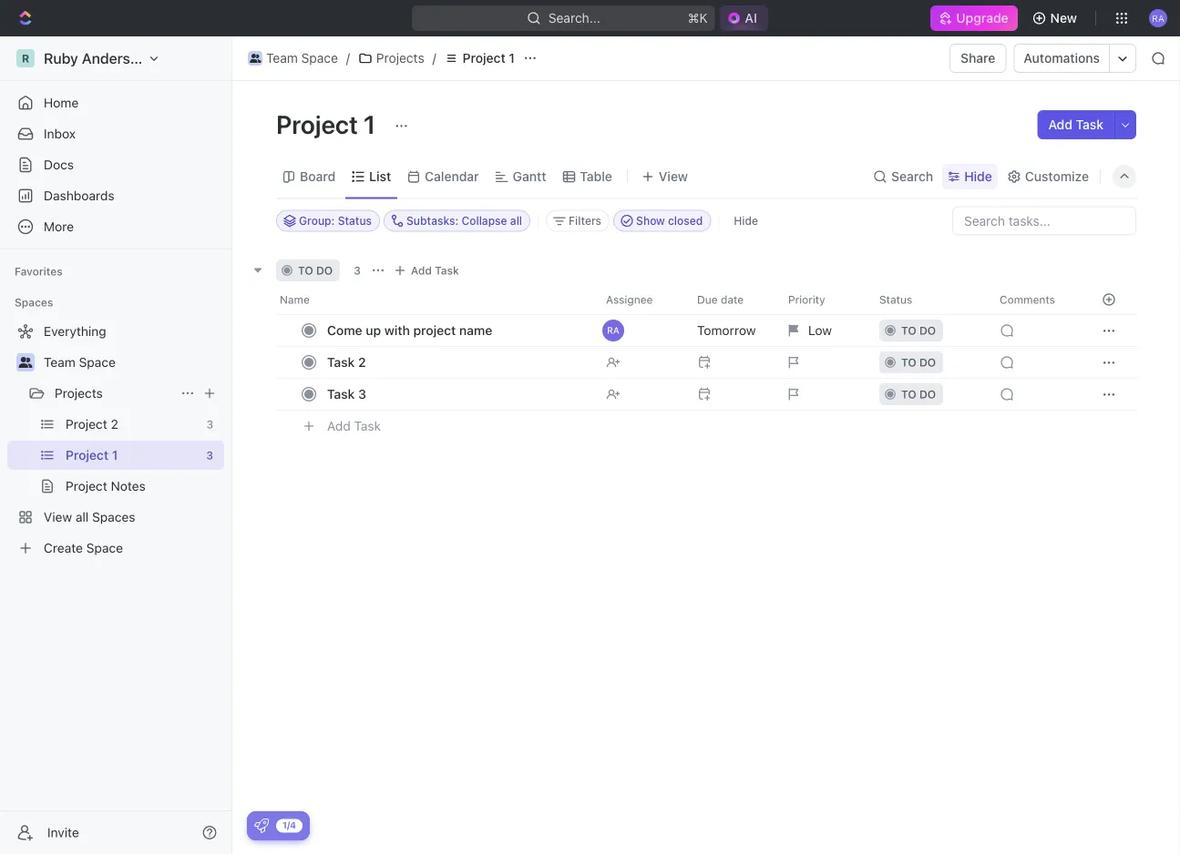 Task type: vqa. For each thing, say whether or not it's contained in the screenshot.
RA dropdown button
yes



Task type: describe. For each thing, give the bounding box(es) containing it.
hide inside button
[[734, 215, 758, 227]]

due
[[697, 293, 718, 306]]

1 inside tree
[[112, 448, 118, 463]]

new button
[[1025, 4, 1088, 33]]

to do for ‎come up with project name
[[901, 324, 936, 337]]

0 vertical spatial spaces
[[15, 296, 53, 309]]

ai
[[745, 10, 757, 26]]

filters button
[[546, 210, 610, 232]]

1 vertical spatial project 1 link
[[66, 441, 199, 470]]

spaces inside view all spaces link
[[92, 510, 135, 525]]

1 vertical spatial add task button
[[389, 259, 466, 281]]

team space inside sidebar navigation
[[44, 355, 116, 370]]

0 vertical spatial add task button
[[1038, 110, 1115, 139]]

priority button
[[777, 285, 869, 314]]

sidebar navigation
[[0, 36, 236, 855]]

to for ‎come up with project name
[[901, 324, 917, 337]]

customize
[[1025, 169, 1089, 184]]

favorites
[[15, 265, 63, 278]]

1 horizontal spatial project 1
[[276, 109, 381, 139]]

create space link
[[7, 534, 221, 563]]

gantt
[[513, 169, 546, 184]]

do for ‎task 2
[[920, 356, 936, 369]]

3 up project notes link
[[206, 449, 213, 462]]

do for task 3
[[920, 388, 936, 401]]

‎come up with project name
[[327, 323, 492, 338]]

share button
[[950, 44, 1007, 73]]

due date
[[697, 293, 744, 306]]

0 horizontal spatial status
[[338, 215, 372, 227]]

user group image
[[250, 54, 261, 63]]

task 3
[[327, 386, 366, 401]]

2 vertical spatial space
[[86, 541, 123, 556]]

calendar
[[425, 169, 479, 184]]

user group image
[[19, 357, 32, 368]]

0 vertical spatial ra button
[[1144, 4, 1173, 33]]

subtasks: collapse all
[[407, 215, 522, 227]]

board link
[[296, 164, 336, 190]]

subtasks:
[[407, 215, 459, 227]]

search button
[[868, 164, 939, 190]]

0 vertical spatial 1
[[509, 51, 515, 66]]

1 horizontal spatial team
[[266, 51, 298, 66]]

name
[[280, 293, 310, 306]]

task down task 3
[[354, 418, 381, 434]]

0 vertical spatial team space link
[[243, 47, 343, 69]]

home
[[44, 95, 79, 110]]

low button
[[777, 314, 869, 347]]

Search tasks... text field
[[953, 207, 1136, 235]]

more
[[44, 219, 74, 234]]

project for project 2 link
[[66, 417, 107, 432]]

name
[[459, 323, 492, 338]]

collapse
[[462, 215, 507, 227]]

calendar link
[[421, 164, 479, 190]]

to do for task 3
[[901, 388, 936, 401]]

1 vertical spatial 1
[[364, 109, 376, 139]]

share
[[961, 51, 996, 66]]

1 vertical spatial space
[[79, 355, 116, 370]]

new
[[1051, 10, 1077, 26]]

to for ‎task 2
[[901, 356, 917, 369]]

2 for project 2
[[111, 417, 118, 432]]

automations
[[1024, 51, 1100, 66]]

project 2 link
[[66, 410, 199, 439]]

all inside view all spaces link
[[76, 510, 89, 525]]

task up name 'dropdown button'
[[435, 264, 459, 277]]

project for the bottom project 1 link
[[66, 448, 109, 463]]

onboarding checklist button element
[[254, 819, 269, 834]]

‎task 2 link
[[323, 349, 592, 376]]

upgrade
[[956, 10, 1009, 26]]

1 horizontal spatial project 1 link
[[440, 47, 520, 69]]

upgrade link
[[931, 5, 1018, 31]]

docs
[[44, 157, 74, 172]]

3 right project 2 link
[[206, 418, 213, 431]]

‎come
[[327, 323, 362, 338]]

everything link
[[7, 317, 221, 346]]

project for project notes link
[[66, 479, 107, 494]]

low
[[808, 323, 832, 338]]

invite
[[47, 826, 79, 841]]

project 2
[[66, 417, 118, 432]]

0 vertical spatial projects
[[376, 51, 424, 66]]

0 vertical spatial add task
[[1049, 117, 1104, 132]]

status button
[[869, 285, 989, 314]]

home link
[[7, 88, 224, 118]]

table
[[580, 169, 612, 184]]

hide button
[[727, 210, 766, 232]]

group:
[[299, 215, 335, 227]]

status inside dropdown button
[[880, 293, 913, 306]]

create space
[[44, 541, 123, 556]]

inbox link
[[7, 119, 224, 149]]

view all spaces
[[44, 510, 135, 525]]

comments
[[1000, 293, 1055, 306]]

1 horizontal spatial add task
[[411, 264, 459, 277]]

0 vertical spatial space
[[301, 51, 338, 66]]

2 vertical spatial add task button
[[319, 415, 388, 437]]

add for add task button to the bottom
[[327, 418, 351, 434]]

1 vertical spatial add
[[411, 264, 432, 277]]

search
[[891, 169, 933, 184]]

inbox
[[44, 126, 76, 141]]

project 1 inside sidebar navigation
[[66, 448, 118, 463]]

view button
[[635, 155, 694, 198]]

date
[[721, 293, 744, 306]]

table link
[[576, 164, 612, 190]]

create
[[44, 541, 83, 556]]

board
[[300, 169, 336, 184]]

to do for ‎task 2
[[901, 356, 936, 369]]

list
[[369, 169, 391, 184]]



Task type: locate. For each thing, give the bounding box(es) containing it.
task 3 link
[[323, 381, 592, 407]]

customize button
[[1001, 164, 1095, 190]]

2 right ‎task
[[358, 355, 366, 370]]

to
[[298, 264, 313, 277], [901, 324, 917, 337], [901, 356, 917, 369], [901, 388, 917, 401]]

1/4
[[283, 821, 296, 831]]

3
[[354, 264, 361, 277], [358, 386, 366, 401], [206, 418, 213, 431], [206, 449, 213, 462]]

projects inside tree
[[55, 386, 103, 401]]

1 vertical spatial view
[[44, 510, 72, 525]]

all
[[510, 215, 522, 227], [76, 510, 89, 525]]

name button
[[276, 285, 595, 314]]

all right collapse
[[510, 215, 522, 227]]

0 horizontal spatial project 1 link
[[66, 441, 199, 470]]

add task button up customize
[[1038, 110, 1115, 139]]

do for ‎come up with project name
[[920, 324, 936, 337]]

add task button down task 3
[[319, 415, 388, 437]]

space down view all spaces link
[[86, 541, 123, 556]]

add task up name 'dropdown button'
[[411, 264, 459, 277]]

view up the create on the bottom left
[[44, 510, 72, 525]]

2 for ‎task 2
[[358, 355, 366, 370]]

search...
[[548, 10, 600, 26]]

team inside tree
[[44, 355, 75, 370]]

favorites button
[[7, 261, 70, 283]]

team space down everything
[[44, 355, 116, 370]]

1 / from the left
[[346, 51, 350, 66]]

docs link
[[7, 150, 224, 180]]

r button
[[11, 44, 166, 73]]

0 vertical spatial 2
[[358, 355, 366, 370]]

up
[[366, 323, 381, 338]]

1 vertical spatial status
[[880, 293, 913, 306]]

1 vertical spatial team
[[44, 355, 75, 370]]

1 horizontal spatial spaces
[[92, 510, 135, 525]]

status
[[338, 215, 372, 227], [880, 293, 913, 306]]

0 horizontal spatial ra button
[[595, 314, 686, 347]]

1 horizontal spatial status
[[880, 293, 913, 306]]

comments button
[[989, 285, 1080, 314]]

0 vertical spatial project 1 link
[[440, 47, 520, 69]]

spaces
[[15, 296, 53, 309], [92, 510, 135, 525]]

0 horizontal spatial /
[[346, 51, 350, 66]]

0 horizontal spatial team space
[[44, 355, 116, 370]]

3 to do button from the top
[[869, 378, 989, 411]]

tree inside sidebar navigation
[[7, 317, 224, 563]]

list link
[[366, 164, 391, 190]]

project notes link
[[66, 472, 221, 501]]

0 vertical spatial add
[[1049, 117, 1073, 132]]

0 vertical spatial hide
[[964, 169, 992, 184]]

2 horizontal spatial add
[[1049, 117, 1073, 132]]

1 vertical spatial ra button
[[595, 314, 686, 347]]

2
[[358, 355, 366, 370], [111, 417, 118, 432]]

1
[[509, 51, 515, 66], [364, 109, 376, 139], [112, 448, 118, 463]]

projects link inside tree
[[55, 379, 173, 408]]

1 horizontal spatial team space
[[266, 51, 338, 66]]

0 vertical spatial all
[[510, 215, 522, 227]]

0 horizontal spatial spaces
[[15, 296, 53, 309]]

team right user group icon
[[44, 355, 75, 370]]

view for view
[[659, 169, 688, 184]]

2 horizontal spatial project 1
[[463, 51, 515, 66]]

view for view all spaces
[[44, 510, 72, 525]]

2 vertical spatial project 1
[[66, 448, 118, 463]]

2 vertical spatial 1
[[112, 448, 118, 463]]

view up show closed
[[659, 169, 688, 184]]

spaces up create space link
[[92, 510, 135, 525]]

1 vertical spatial all
[[76, 510, 89, 525]]

hide inside dropdown button
[[964, 169, 992, 184]]

add down task 3
[[327, 418, 351, 434]]

view button
[[635, 164, 694, 190]]

3 down ‎task 2
[[358, 386, 366, 401]]

‎come up with project name link
[[323, 317, 592, 344]]

1 horizontal spatial view
[[659, 169, 688, 184]]

with
[[384, 323, 410, 338]]

all up create space
[[76, 510, 89, 525]]

1 vertical spatial spaces
[[92, 510, 135, 525]]

show
[[636, 215, 665, 227]]

1 horizontal spatial projects link
[[354, 47, 429, 69]]

do
[[316, 264, 333, 277], [920, 324, 936, 337], [920, 356, 936, 369], [920, 388, 936, 401]]

space down everything link
[[79, 355, 116, 370]]

0 horizontal spatial project 1
[[66, 448, 118, 463]]

0 horizontal spatial all
[[76, 510, 89, 525]]

ra button
[[1144, 4, 1173, 33], [595, 314, 686, 347]]

2 / from the left
[[433, 51, 436, 66]]

tree
[[7, 317, 224, 563]]

1 vertical spatial team space link
[[44, 348, 221, 377]]

to do
[[298, 264, 333, 277], [901, 324, 936, 337], [901, 356, 936, 369], [901, 388, 936, 401]]

assignee
[[606, 293, 653, 306]]

1 vertical spatial ra
[[607, 325, 620, 335]]

0 horizontal spatial add
[[327, 418, 351, 434]]

1 horizontal spatial team space link
[[243, 47, 343, 69]]

to do button for ‎come up with project name
[[869, 314, 989, 347]]

view inside button
[[659, 169, 688, 184]]

1 vertical spatial add task
[[411, 264, 459, 277]]

team space
[[266, 51, 338, 66], [44, 355, 116, 370]]

dashboards link
[[7, 181, 224, 211]]

r
[[22, 52, 29, 65]]

gantt link
[[509, 164, 546, 190]]

ruby andersonn's workspace, , element
[[16, 49, 35, 67]]

0 vertical spatial team
[[266, 51, 298, 66]]

automations button
[[1015, 45, 1109, 72]]

show closed button
[[613, 210, 711, 232]]

hide
[[964, 169, 992, 184], [734, 215, 758, 227]]

to do button for ‎task 2
[[869, 346, 989, 379]]

0 vertical spatial status
[[338, 215, 372, 227]]

1 vertical spatial 2
[[111, 417, 118, 432]]

1 horizontal spatial 2
[[358, 355, 366, 370]]

status right group:
[[338, 215, 372, 227]]

assignee button
[[595, 285, 686, 314]]

0 horizontal spatial 2
[[111, 417, 118, 432]]

0 vertical spatial projects link
[[354, 47, 429, 69]]

view all spaces link
[[7, 503, 221, 532]]

team right user group image
[[266, 51, 298, 66]]

1 horizontal spatial hide
[[964, 169, 992, 184]]

everything
[[44, 324, 106, 339]]

2 up project notes
[[111, 417, 118, 432]]

projects
[[376, 51, 424, 66], [55, 386, 103, 401]]

2 to do button from the top
[[869, 346, 989, 379]]

0 horizontal spatial team
[[44, 355, 75, 370]]

0 horizontal spatial 1
[[112, 448, 118, 463]]

filters
[[569, 215, 602, 227]]

task
[[1076, 117, 1104, 132], [435, 264, 459, 277], [327, 386, 355, 401], [354, 418, 381, 434]]

1 vertical spatial team space
[[44, 355, 116, 370]]

2 horizontal spatial add task
[[1049, 117, 1104, 132]]

hide right search
[[964, 169, 992, 184]]

add task up customize
[[1049, 117, 1104, 132]]

0 horizontal spatial add task
[[327, 418, 381, 434]]

2 inside ‎task 2 link
[[358, 355, 366, 370]]

0 vertical spatial project 1
[[463, 51, 515, 66]]

⌘k
[[688, 10, 708, 26]]

0 horizontal spatial projects link
[[55, 379, 173, 408]]

2 vertical spatial add
[[327, 418, 351, 434]]

tree containing everything
[[7, 317, 224, 563]]

project notes
[[66, 479, 146, 494]]

project 1 link
[[440, 47, 520, 69], [66, 441, 199, 470]]

‎task
[[327, 355, 355, 370]]

group: status
[[299, 215, 372, 227]]

1 vertical spatial projects
[[55, 386, 103, 401]]

task down ‎task
[[327, 386, 355, 401]]

add for the topmost add task button
[[1049, 117, 1073, 132]]

view inside sidebar navigation
[[44, 510, 72, 525]]

1 horizontal spatial add
[[411, 264, 432, 277]]

0 horizontal spatial hide
[[734, 215, 758, 227]]

add task button
[[1038, 110, 1115, 139], [389, 259, 466, 281], [319, 415, 388, 437]]

view
[[659, 169, 688, 184], [44, 510, 72, 525]]

‎task 2
[[327, 355, 366, 370]]

projects link
[[354, 47, 429, 69], [55, 379, 173, 408]]

1 vertical spatial hide
[[734, 215, 758, 227]]

1 horizontal spatial ra
[[1152, 13, 1165, 23]]

1 horizontal spatial 1
[[364, 109, 376, 139]]

0 vertical spatial team space
[[266, 51, 338, 66]]

closed
[[668, 215, 703, 227]]

space
[[301, 51, 338, 66], [79, 355, 116, 370], [86, 541, 123, 556]]

hide button
[[943, 164, 998, 190]]

add task button up name 'dropdown button'
[[389, 259, 466, 281]]

1 horizontal spatial ra button
[[1144, 4, 1173, 33]]

show closed
[[636, 215, 703, 227]]

1 horizontal spatial projects
[[376, 51, 424, 66]]

2 horizontal spatial 1
[[509, 51, 515, 66]]

project
[[413, 323, 456, 338]]

task up customize
[[1076, 117, 1104, 132]]

onboarding checklist button image
[[254, 819, 269, 834]]

0 horizontal spatial view
[[44, 510, 72, 525]]

hide right closed
[[734, 215, 758, 227]]

/
[[346, 51, 350, 66], [433, 51, 436, 66]]

add up customize
[[1049, 117, 1073, 132]]

2 vertical spatial add task
[[327, 418, 381, 434]]

0 horizontal spatial team space link
[[44, 348, 221, 377]]

to for task 3
[[901, 388, 917, 401]]

2 inside project 2 link
[[111, 417, 118, 432]]

notes
[[111, 479, 146, 494]]

3 inside task 3 link
[[358, 386, 366, 401]]

1 to do button from the top
[[869, 314, 989, 347]]

spaces down favorites
[[15, 296, 53, 309]]

to do button
[[869, 314, 989, 347], [869, 346, 989, 379], [869, 378, 989, 411]]

3 down group: status
[[354, 264, 361, 277]]

status right priority dropdown button
[[880, 293, 913, 306]]

0 vertical spatial view
[[659, 169, 688, 184]]

space right user group image
[[301, 51, 338, 66]]

add task down task 3
[[327, 418, 381, 434]]

1 horizontal spatial all
[[510, 215, 522, 227]]

due date button
[[686, 285, 777, 314]]

1 vertical spatial project 1
[[276, 109, 381, 139]]

1 vertical spatial projects link
[[55, 379, 173, 408]]

0 horizontal spatial ra
[[607, 325, 620, 335]]

add
[[1049, 117, 1073, 132], [411, 264, 432, 277], [327, 418, 351, 434]]

1 horizontal spatial /
[[433, 51, 436, 66]]

priority
[[788, 293, 825, 306]]

team space right user group image
[[266, 51, 338, 66]]

0 horizontal spatial projects
[[55, 386, 103, 401]]

0 vertical spatial ra
[[1152, 13, 1165, 23]]

dashboards
[[44, 188, 114, 203]]

ra
[[1152, 13, 1165, 23], [607, 325, 620, 335]]

ai button
[[720, 5, 768, 31]]

more button
[[7, 212, 224, 242]]

add up name 'dropdown button'
[[411, 264, 432, 277]]

to do button for task 3
[[869, 378, 989, 411]]



